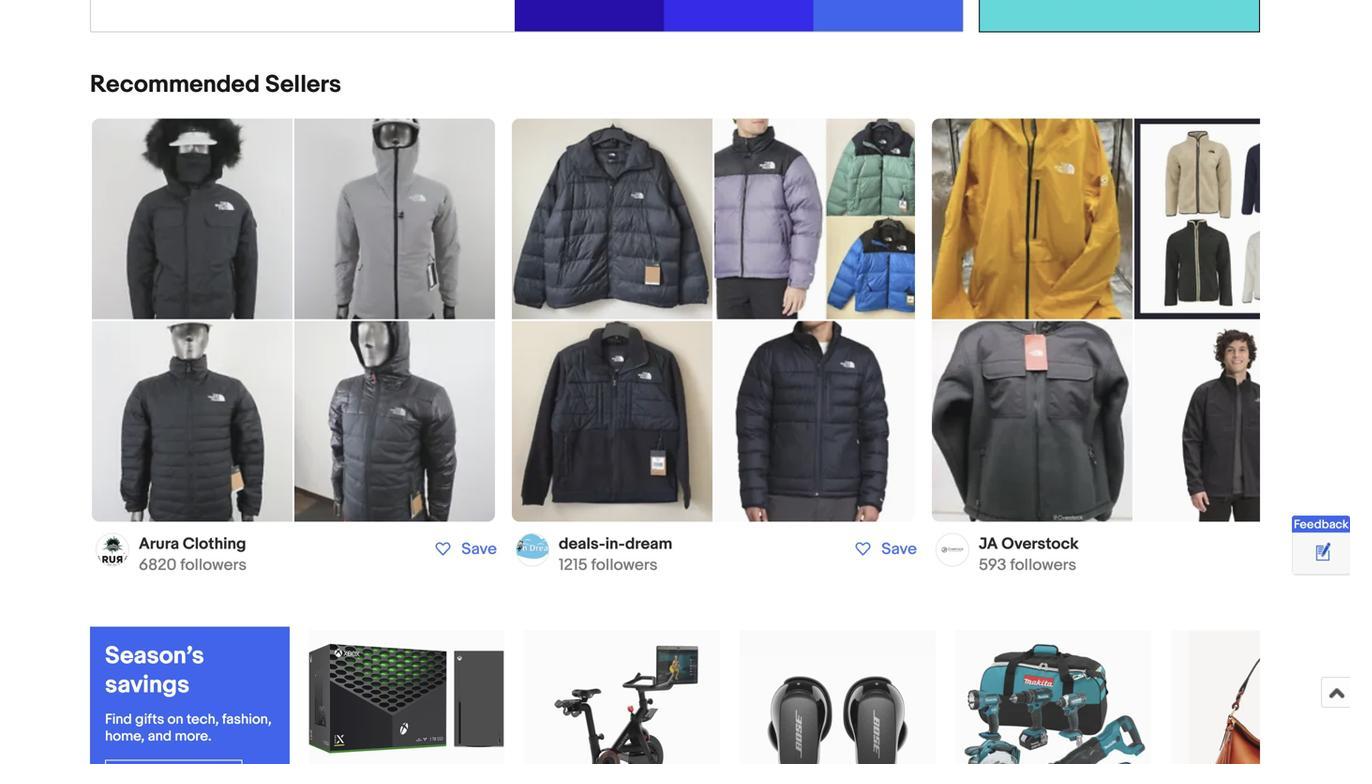 Task type: vqa. For each thing, say whether or not it's contained in the screenshot.
the other on the bottom
no



Task type: locate. For each thing, give the bounding box(es) containing it.
3 followers from the left
[[1010, 556, 1077, 576]]

0 horizontal spatial save button
[[425, 539, 503, 561]]

deals-
[[559, 535, 606, 555]]

1 save button from the left
[[425, 539, 503, 561]]

2 followers from the left
[[591, 556, 658, 576]]

1 horizontal spatial followers
[[591, 556, 658, 576]]

0 horizontal spatial followers
[[180, 556, 247, 576]]

in-
[[606, 535, 625, 555]]

fashion,
[[222, 712, 272, 728]]

season's savings
[[105, 642, 204, 700]]

1 followers from the left
[[180, 556, 247, 576]]

save
[[462, 540, 497, 560], [882, 540, 917, 560]]

1 horizontal spatial save button
[[845, 539, 923, 561]]

home,
[[105, 728, 145, 745]]

bose quietcomfort ii noise cancelling headphones, certified refurbished image
[[740, 655, 936, 764]]

save button
[[425, 539, 503, 561], [845, 539, 923, 561]]

followers inside ja overstock 593 followers
[[1010, 556, 1077, 576]]

season's
[[105, 642, 204, 671]]

save button for arura clothing
[[425, 539, 503, 561]]

followers inside arura clothing 6820 followers
[[180, 556, 247, 576]]

1 save from the left
[[462, 540, 497, 560]]

dooney & bourke pebble grain twist strap hobo shoulder bag image
[[1190, 631, 1349, 764]]

1 horizontal spatial save
[[882, 540, 917, 560]]

arura clothing 6820 followers
[[139, 535, 247, 576]]

6820
[[139, 556, 177, 576]]

followers down the clothing at the bottom left
[[180, 556, 247, 576]]

sellers
[[265, 71, 341, 100]]

peloton bike+ |  indoor stationary exercise bike, certified refurbished image
[[524, 631, 720, 764]]

followers inside deals-in-dream 1215 followers
[[591, 556, 658, 576]]

makita xt505-r 18v lxt 3.0 ah li-ion 5-piece combo kit certified refurbished image
[[956, 631, 1152, 764]]

savings
[[105, 671, 189, 700]]

save for deals-in-dream
[[882, 540, 917, 560]]

0 horizontal spatial save
[[462, 540, 497, 560]]

xbox series x 1tb ssd console + xbox wireless controller robot white image
[[309, 631, 505, 764]]

followers for arura clothing 6820 followers
[[180, 556, 247, 576]]

2 save button from the left
[[845, 539, 923, 561]]

2 save from the left
[[882, 540, 917, 560]]

followers down in-
[[591, 556, 658, 576]]

followers
[[180, 556, 247, 576], [591, 556, 658, 576], [1010, 556, 1077, 576]]

followers down overstock
[[1010, 556, 1077, 576]]

gifts
[[135, 712, 164, 728]]

more.
[[175, 728, 212, 745]]

2 horizontal spatial followers
[[1010, 556, 1077, 576]]

and
[[148, 728, 172, 745]]



Task type: describe. For each thing, give the bounding box(es) containing it.
clothing
[[183, 535, 246, 555]]

tech,
[[187, 712, 219, 728]]

1215
[[559, 556, 588, 576]]

recommended
[[90, 71, 260, 100]]

on
[[167, 712, 183, 728]]

deals-in-dream 1215 followers
[[559, 535, 673, 576]]

ja overstock 593 followers
[[979, 535, 1079, 576]]

advertisement region
[[979, 0, 1261, 33]]

recommended sellers
[[90, 71, 341, 100]]

ja
[[979, 535, 998, 555]]

dream
[[625, 535, 673, 555]]

593
[[979, 556, 1007, 576]]

season's savings link
[[105, 642, 275, 700]]

save button for deals-in-dream
[[845, 539, 923, 561]]

find gifts on tech, fashion, home, and more.
[[105, 712, 272, 745]]

followers for ja overstock 593 followers
[[1010, 556, 1077, 576]]

save for arura clothing
[[462, 540, 497, 560]]

feedback
[[1294, 518, 1349, 532]]

arura
[[139, 535, 179, 555]]

overstock
[[1002, 535, 1079, 555]]

find
[[105, 712, 132, 728]]



